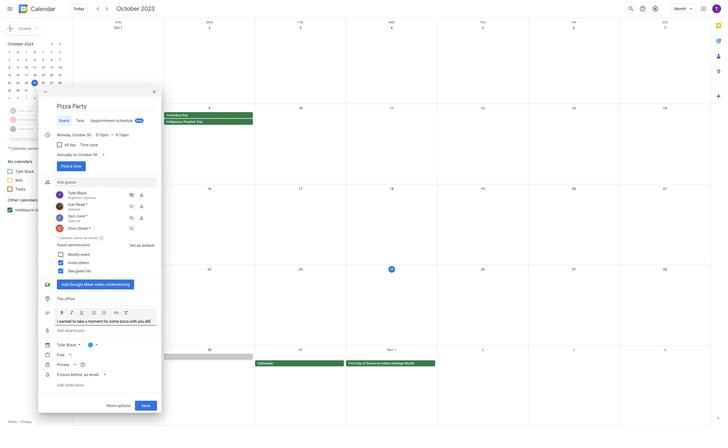 Task type: describe. For each thing, give the bounding box(es) containing it.
peoples'
[[184, 120, 196, 124]]

add for add attachment
[[57, 329, 64, 333]]

29 element
[[6, 88, 13, 94]]

show schedule of ican read image
[[127, 202, 136, 211]]

remove formatting image
[[124, 310, 129, 317]]

1 horizontal spatial a
[[85, 320, 87, 324]]

1 horizontal spatial 18
[[390, 187, 394, 191]]

row containing 30
[[73, 346, 712, 427]]

my calendars
[[8, 159, 32, 164]]

1 horizontal spatial october
[[117, 5, 140, 13]]

thu
[[481, 21, 487, 24]]

23 element
[[15, 80, 21, 86]]

show schedule of chris street image
[[127, 224, 136, 233]]

oct
[[114, 26, 120, 30]]

f
[[51, 51, 52, 54]]

1 horizontal spatial 24
[[299, 268, 303, 272]]

holidays in united states
[[15, 208, 58, 213]]

of
[[363, 362, 366, 366]]

november 4 element
[[57, 88, 63, 94]]

set as default button
[[128, 241, 157, 251]]

bold image
[[59, 310, 65, 317]]

other calendars
[[8, 198, 38, 203]]

2 vertical spatial 6
[[17, 97, 19, 100]]

day for first
[[357, 362, 362, 366]]

2 vertical spatial tyler
[[57, 343, 66, 348]]

5 for oct 1
[[482, 26, 484, 30]]

i
[[57, 320, 58, 324]]

22 element
[[6, 80, 13, 86]]

add for add notification
[[57, 383, 64, 388]]

find a time
[[61, 164, 82, 169]]

sun
[[115, 21, 121, 24]]

italic image
[[69, 310, 75, 317]]

11 for sun
[[390, 107, 394, 110]]

halloween
[[258, 362, 273, 366]]

1 horizontal spatial october 2023
[[117, 5, 155, 13]]

mon
[[206, 21, 213, 24]]

18 element
[[32, 72, 38, 79]]

take
[[77, 320, 84, 324]]

24 inside 24 element
[[25, 81, 28, 85]]

26 element
[[40, 80, 47, 86]]

terms
[[8, 421, 17, 424]]

0 vertical spatial 2023
[[141, 5, 155, 13]]

moment
[[88, 320, 103, 324]]

modify
[[68, 253, 80, 257]]

today
[[73, 6, 84, 11]]

a inside button
[[70, 164, 72, 169]]

holidays
[[15, 208, 30, 213]]

tyler black inside my calendars list
[[15, 170, 34, 174]]

month button
[[672, 2, 697, 15]]

1 horizontal spatial calendar
[[31, 5, 56, 13]]

optional for read
[[68, 208, 80, 212]]

Search for people text field
[[11, 134, 59, 144]]

23 inside grid
[[16, 81, 19, 85]]

9 for sun
[[209, 107, 211, 110]]

guest
[[75, 269, 85, 274]]

2 vertical spatial black
[[67, 343, 76, 348]]

event
[[81, 253, 90, 257]]

my
[[8, 159, 13, 164]]

21 inside "grid"
[[664, 187, 668, 191]]

as
[[137, 243, 141, 248]]

create button
[[2, 22, 43, 35]]

2 t from the left
[[42, 51, 44, 54]]

tyler black organizer, optional
[[68, 191, 96, 200]]

row containing 8
[[5, 64, 64, 72]]

november 7 element
[[23, 95, 30, 102]]

tue
[[298, 21, 304, 24]]

add attachment button
[[55, 326, 87, 336]]

27 element
[[48, 80, 55, 86]]

1 horizontal spatial tyler black
[[57, 343, 76, 348]]

14 for sun
[[664, 107, 668, 110]]

optional for black
[[83, 196, 96, 200]]

11 element
[[32, 64, 38, 71]]

1 horizontal spatial shown
[[89, 236, 98, 240]]

m
[[17, 51, 19, 54]]

0 horizontal spatial 5
[[9, 97, 10, 100]]

1 horizontal spatial be
[[84, 236, 88, 240]]

organizer,
[[68, 196, 83, 200]]

create
[[19, 26, 31, 31]]

privacy
[[21, 421, 31, 424]]

insert link image
[[114, 310, 119, 317]]

11 for october 2023
[[33, 66, 36, 69]]

15 inside october 2023 grid
[[8, 74, 11, 77]]

1 horizontal spatial 28
[[664, 268, 668, 272]]

event button
[[57, 116, 72, 126]]

ican
[[68, 203, 75, 207]]

bills
[[15, 178, 23, 183]]

first day of american indian heritage month
[[349, 362, 415, 366]]

* inside * calendar cannot be shown search field
[[8, 146, 10, 151]]

invite
[[68, 261, 77, 265]]

7 for oct 1
[[665, 26, 667, 30]]

fri
[[573, 21, 577, 24]]

for
[[104, 320, 108, 324]]

appointment schedule
[[91, 118, 133, 123]]

be inside search field
[[40, 146, 44, 151]]

row containing s
[[5, 48, 64, 56]]

the
[[57, 297, 64, 301]]

Add title text field
[[57, 102, 157, 111]]

time zone button
[[78, 140, 100, 150]]

1 vertical spatial cannot
[[73, 236, 83, 240]]

november 3 element
[[48, 88, 55, 94]]

november 1 element
[[32, 88, 38, 94]]

ican read, optional tree item
[[55, 201, 157, 213]]

street
[[78, 227, 88, 231]]

1 up 15 element at left top
[[9, 58, 10, 61]]

2 horizontal spatial calendar
[[59, 236, 72, 240]]

6 for 1
[[51, 58, 52, 61]]

ican read * optional
[[68, 203, 88, 212]]

5 for 1
[[42, 58, 44, 61]]

0 horizontal spatial october
[[8, 42, 23, 47]]

black inside my calendars list
[[25, 170, 34, 174]]

grid containing oct 1
[[73, 18, 712, 427]]

7 for 1
[[59, 58, 61, 61]]

1 vertical spatial 8
[[34, 97, 36, 100]]

time
[[80, 143, 89, 147]]

some
[[109, 320, 119, 324]]

indian
[[382, 362, 391, 366]]

you
[[138, 320, 144, 324]]

columbus day indigenous peoples' day
[[167, 113, 203, 124]]

1 vertical spatial –
[[18, 421, 20, 424]]

add attachment
[[57, 329, 84, 333]]

set as default
[[130, 243, 155, 248]]

heritage
[[392, 362, 404, 366]]

columbus
[[167, 113, 182, 117]]

other
[[8, 198, 19, 203]]

november 8 element
[[32, 95, 38, 102]]

chris street tree item
[[55, 224, 157, 233]]

2 s from the left
[[59, 51, 61, 54]]

black inside tyler black organizer, optional
[[77, 191, 87, 195]]

1 vertical spatial october 2023
[[8, 42, 33, 47]]

zone
[[90, 143, 98, 147]]

today button
[[70, 2, 88, 15]]

1 right the oct
[[121, 26, 123, 30]]

columbus day button
[[164, 112, 253, 118]]

1 horizontal spatial * calendar cannot be shown
[[57, 236, 98, 240]]

25 cell
[[31, 79, 39, 87]]

pizza
[[120, 320, 129, 324]]

* calendar cannot be shown inside search field
[[8, 146, 56, 151]]

1 vertical spatial 25
[[390, 268, 394, 272]]

november 2 element
[[40, 88, 47, 94]]

28 element
[[57, 80, 63, 86]]

row containing 5
[[5, 95, 64, 102]]

10 for sun
[[299, 107, 303, 110]]

formatting options toolbar
[[55, 309, 157, 320]]

1 vertical spatial 20
[[573, 187, 577, 191]]

1 vertical spatial 23
[[208, 268, 212, 272]]

25 inside cell
[[33, 81, 36, 85]]

1 horizontal spatial 9
[[42, 97, 44, 100]]

row containing 23
[[73, 265, 712, 346]]

1 horizontal spatial tab list
[[712, 18, 727, 411]]

the office
[[57, 297, 75, 301]]

31 for 1
[[25, 89, 28, 92]]

group containing guest permissions
[[55, 241, 157, 276]]

invite others
[[68, 261, 89, 265]]

1 vertical spatial 27
[[573, 268, 577, 272]]

1 vertical spatial 15
[[117, 187, 121, 191]]

halloween button
[[255, 361, 344, 367]]

default
[[142, 243, 155, 248]]

tyler black, organizer, optional tree item
[[55, 190, 157, 201]]

Start time text field
[[96, 132, 109, 138]]

in
[[31, 208, 34, 213]]

optional for june
[[68, 219, 80, 223]]

numbered list image
[[91, 310, 97, 317]]

states
[[47, 208, 58, 213]]

13 for october 2023
[[50, 66, 53, 69]]

terms link
[[8, 421, 17, 424]]

november 6 element
[[15, 95, 21, 102]]

ceci june, optional tree item
[[55, 213, 157, 224]]

0 vertical spatial –
[[111, 133, 114, 137]]

oct 1
[[114, 26, 123, 30]]

day
[[70, 143, 76, 147]]

31 for nov 1
[[299, 348, 303, 352]]

0 vertical spatial 8
[[9, 66, 10, 69]]

row containing 1
[[5, 56, 64, 64]]

first day of american indian heritage month button
[[347, 361, 436, 367]]



Task type: vqa. For each thing, say whether or not it's contained in the screenshot.


Task type: locate. For each thing, give the bounding box(es) containing it.
november 11 element
[[57, 95, 63, 102]]

0 vertical spatial cannot
[[27, 146, 39, 151]]

attachment
[[65, 329, 84, 333]]

indigenous peoples' day button
[[164, 119, 253, 125]]

ceci
[[68, 214, 75, 219]]

19 element
[[40, 72, 47, 79]]

cell
[[73, 112, 164, 126], [164, 112, 255, 126], [255, 112, 347, 126], [347, 112, 438, 126], [438, 112, 529, 126], [620, 112, 712, 126], [73, 354, 164, 367], [620, 354, 712, 367]]

8 down november 1 element on the left of the page
[[34, 97, 36, 100]]

schedule
[[116, 118, 133, 123]]

calendars for my calendars
[[14, 159, 32, 164]]

day left the of
[[357, 362, 362, 366]]

w
[[34, 51, 36, 54]]

november 9 element
[[40, 95, 47, 102]]

bulleted list image
[[101, 310, 107, 317]]

0 vertical spatial calendar
[[31, 5, 56, 13]]

be
[[40, 146, 44, 151], [84, 236, 88, 240]]

– right terms link
[[18, 421, 20, 424]]

1 horizontal spatial 11
[[59, 97, 62, 100]]

0 vertical spatial 17
[[25, 74, 28, 77]]

row containing sun
[[73, 18, 712, 24]]

1 vertical spatial 31
[[299, 348, 303, 352]]

s right f
[[59, 51, 61, 54]]

t left w
[[26, 51, 27, 54]]

tyler black down add attachment button on the left bottom
[[57, 343, 76, 348]]

2 vertical spatial optional
[[68, 219, 80, 223]]

june
[[76, 214, 85, 219]]

* inside ceci june * optional
[[86, 214, 87, 219]]

day for columbus
[[182, 113, 188, 117]]

time
[[73, 164, 82, 169]]

* up 'guest'
[[57, 236, 58, 240]]

read
[[76, 203, 85, 207]]

5 down the thu
[[482, 26, 484, 30]]

0 horizontal spatial 28
[[59, 81, 62, 85]]

task button
[[74, 116, 87, 126]]

row group
[[5, 56, 64, 102]]

day right peoples'
[[197, 120, 203, 124]]

add inside button
[[57, 383, 64, 388]]

17 element
[[23, 72, 30, 79]]

be down search for people 'text field'
[[40, 146, 44, 151]]

0 vertical spatial a
[[70, 164, 72, 169]]

black down 'my calendars' dropdown button
[[25, 170, 34, 174]]

new element
[[135, 119, 144, 123]]

find a time button
[[57, 160, 86, 173]]

cell containing columbus day
[[164, 112, 255, 126]]

0 vertical spatial 13
[[50, 66, 53, 69]]

30 for nov 1
[[208, 348, 212, 352]]

october up m
[[8, 42, 23, 47]]

2 vertical spatial 5
[[9, 97, 10, 100]]

add notification
[[57, 383, 84, 388]]

1 horizontal spatial 19
[[482, 187, 485, 191]]

terms – privacy
[[8, 421, 31, 424]]

1 vertical spatial 6
[[51, 58, 52, 61]]

cannot
[[27, 146, 39, 151], [73, 236, 83, 240]]

* calendar cannot be shown
[[8, 146, 56, 151], [57, 236, 98, 240]]

10 inside november 10 element
[[50, 97, 53, 100]]

1 vertical spatial 9
[[42, 97, 44, 100]]

1 horizontal spatial black
[[67, 343, 76, 348]]

0 horizontal spatial 27
[[50, 81, 53, 85]]

1 horizontal spatial 12
[[482, 107, 485, 110]]

15 element
[[6, 72, 13, 79]]

tyler down add attachment button on the left bottom
[[57, 343, 66, 348]]

0 vertical spatial black
[[25, 170, 34, 174]]

9 up columbus day button
[[209, 107, 211, 110]]

month right heritage
[[405, 362, 415, 366]]

october 2023 up m
[[8, 42, 33, 47]]

row
[[73, 18, 712, 24], [73, 23, 712, 104], [5, 48, 64, 56], [5, 56, 64, 64], [5, 64, 64, 72], [5, 72, 64, 79], [5, 79, 64, 87], [5, 87, 64, 95], [5, 95, 64, 102], [73, 104, 712, 185], [73, 185, 712, 265], [73, 265, 712, 346], [73, 346, 712, 427]]

tyler inside my calendars list
[[15, 170, 24, 174]]

october 2023 up sun
[[117, 5, 155, 13]]

0 horizontal spatial month
[[405, 362, 415, 366]]

Description text field
[[57, 320, 155, 324]]

shown up permissions
[[89, 236, 98, 240]]

cannot down search for people 'text field'
[[27, 146, 39, 151]]

2023
[[141, 5, 155, 13], [24, 42, 33, 47]]

* Calendar cannot be shown search field
[[0, 103, 68, 151]]

0 vertical spatial shown
[[45, 146, 56, 151]]

1 add from the top
[[57, 329, 64, 333]]

november 10 element
[[48, 95, 55, 102]]

calendar
[[31, 5, 56, 13], [11, 146, 26, 151], [59, 236, 72, 240]]

7 down sat
[[665, 26, 667, 30]]

1 vertical spatial 19
[[482, 187, 485, 191]]

21 element
[[57, 72, 63, 79]]

None field
[[55, 150, 110, 160], [55, 350, 77, 360], [55, 360, 81, 370], [55, 370, 111, 380], [55, 150, 110, 160], [55, 350, 77, 360], [55, 360, 81, 370], [55, 370, 111, 380]]

tab list
[[712, 18, 727, 411], [43, 116, 157, 126]]

5 up the 12 element
[[42, 58, 44, 61]]

* right read
[[86, 203, 88, 207]]

9 down november 2 element
[[42, 97, 44, 100]]

1 t from the left
[[26, 51, 27, 54]]

14 for october 2023
[[59, 66, 62, 69]]

shown left all
[[45, 146, 56, 151]]

12 element
[[40, 64, 47, 71]]

26 inside october 2023 grid
[[42, 81, 45, 85]]

* right june
[[86, 214, 87, 219]]

30 element
[[15, 88, 21, 94]]

sat
[[663, 21, 669, 24]]

calendars up in
[[20, 198, 38, 203]]

0 vertical spatial 11
[[33, 66, 36, 69]]

tyler up organizer,
[[68, 191, 76, 195]]

31 up halloween button
[[299, 348, 303, 352]]

* for chris street *
[[89, 227, 91, 231]]

underline image
[[79, 310, 85, 317]]

13 element
[[48, 64, 55, 71]]

to element
[[111, 133, 114, 137]]

1 vertical spatial 11
[[59, 97, 62, 100]]

wed
[[389, 21, 395, 24]]

1 horizontal spatial day
[[197, 120, 203, 124]]

0 vertical spatial 26
[[42, 81, 45, 85]]

a
[[70, 164, 72, 169], [85, 320, 87, 324]]

16 element
[[15, 72, 21, 79]]

row containing 22
[[5, 79, 64, 87]]

optional down ceci
[[68, 219, 80, 223]]

7
[[665, 26, 667, 30], [59, 58, 61, 61], [26, 97, 27, 100]]

9 for october 2023
[[17, 66, 19, 69]]

16
[[16, 74, 19, 77], [208, 187, 212, 191]]

0 vertical spatial 24
[[25, 81, 28, 85]]

november 5 element
[[6, 95, 13, 102]]

see guest list
[[68, 269, 91, 274]]

calendars inside 'my calendars' dropdown button
[[14, 159, 32, 164]]

office
[[65, 297, 75, 301]]

1 vertical spatial black
[[77, 191, 87, 195]]

1 horizontal spatial 16
[[208, 187, 212, 191]]

6 down fri
[[574, 26, 576, 30]]

0 vertical spatial be
[[40, 146, 44, 151]]

1 horizontal spatial 27
[[573, 268, 577, 272]]

0 vertical spatial 19
[[42, 74, 45, 77]]

13 inside 'element'
[[50, 66, 53, 69]]

30 inside october 2023 grid
[[16, 89, 19, 92]]

tyler black up the bills
[[15, 170, 34, 174]]

5 down 29 element
[[9, 97, 10, 100]]

1 vertical spatial calendar
[[11, 146, 26, 151]]

20 inside 20 element
[[50, 74, 53, 77]]

month right settings menu image on the right top
[[675, 6, 687, 11]]

day up peoples'
[[182, 113, 188, 117]]

0 vertical spatial 14
[[59, 66, 62, 69]]

1 right nov
[[395, 348, 397, 352]]

0 horizontal spatial tyler
[[15, 170, 24, 174]]

day
[[182, 113, 188, 117], [197, 120, 203, 124], [357, 362, 362, 366]]

4
[[391, 26, 393, 30], [34, 58, 36, 61], [59, 89, 61, 92], [665, 348, 667, 352]]

0 horizontal spatial be
[[40, 146, 44, 151]]

tasks
[[15, 187, 26, 192]]

0 horizontal spatial 17
[[25, 74, 28, 77]]

1 horizontal spatial cannot
[[73, 236, 83, 240]]

1 vertical spatial 12
[[482, 107, 485, 110]]

1
[[121, 26, 123, 30], [9, 58, 10, 61], [34, 89, 36, 92], [395, 348, 397, 352]]

privacy link
[[21, 421, 31, 424]]

7 down 31 element on the left top of the page
[[26, 97, 27, 100]]

row containing 9
[[73, 104, 712, 185]]

1 vertical spatial october
[[8, 42, 23, 47]]

19 inside october 2023 grid
[[42, 74, 45, 77]]

with
[[130, 320, 137, 324]]

2 vertical spatial 9
[[209, 107, 211, 110]]

13 for sun
[[573, 107, 577, 110]]

0 vertical spatial 7
[[665, 26, 667, 30]]

1 horizontal spatial 17
[[299, 187, 303, 191]]

* up my
[[8, 146, 10, 151]]

1 vertical spatial tyler black
[[57, 343, 76, 348]]

black down add attachment button on the left bottom
[[67, 343, 76, 348]]

– right start time 'text field' on the left top of the page
[[111, 133, 114, 137]]

25
[[33, 81, 36, 85], [390, 268, 394, 272]]

1 horizontal spatial 20
[[573, 187, 577, 191]]

12 inside october 2023 grid
[[42, 66, 45, 69]]

2 vertical spatial day
[[357, 362, 362, 366]]

settings menu image
[[653, 6, 660, 12]]

cannot up permissions
[[73, 236, 83, 240]]

25, today element
[[32, 80, 38, 86]]

calendars for other calendars
[[20, 198, 38, 203]]

tyler
[[15, 170, 24, 174], [68, 191, 76, 195], [57, 343, 66, 348]]

13
[[50, 66, 53, 69], [573, 107, 577, 110]]

tab list containing event
[[43, 116, 157, 126]]

8
[[9, 66, 10, 69], [34, 97, 36, 100]]

1 horizontal spatial tyler
[[57, 343, 66, 348]]

row containing 29
[[5, 87, 64, 95]]

month inside button
[[405, 362, 415, 366]]

26
[[42, 81, 45, 85], [482, 268, 485, 272]]

optional up read
[[83, 196, 96, 200]]

add down i
[[57, 329, 64, 333]]

* for ceci june * optional
[[86, 214, 87, 219]]

14 inside 'row group'
[[59, 66, 62, 69]]

1 vertical spatial 14
[[664, 107, 668, 110]]

1 vertical spatial 2023
[[24, 42, 33, 47]]

shown
[[45, 146, 56, 151], [89, 236, 98, 240]]

1 horizontal spatial 10
[[50, 97, 53, 100]]

the office button
[[55, 294, 157, 304]]

show schedule of ceci june image
[[127, 214, 136, 223]]

* calendar cannot be shown up permissions
[[57, 236, 98, 240]]

october 2023 grid
[[5, 48, 64, 102]]

12 for october 2023
[[42, 66, 45, 69]]

tyler up the bills
[[15, 170, 24, 174]]

find
[[61, 164, 69, 169]]

0 horizontal spatial –
[[18, 421, 20, 424]]

add inside button
[[57, 329, 64, 333]]

15 up ican read, optional tree item
[[117, 187, 121, 191]]

0 horizontal spatial 7
[[26, 97, 27, 100]]

1 s from the left
[[9, 51, 10, 54]]

american
[[367, 362, 381, 366]]

1 horizontal spatial 26
[[482, 268, 485, 272]]

2 horizontal spatial 10
[[299, 107, 303, 110]]

18
[[33, 74, 36, 77], [390, 187, 394, 191]]

calendars inside the other calendars dropdown button
[[20, 198, 38, 203]]

first
[[349, 362, 356, 366]]

event
[[59, 118, 70, 123]]

0 horizontal spatial 20
[[50, 74, 53, 77]]

0 vertical spatial 12
[[42, 66, 45, 69]]

1 horizontal spatial 6
[[51, 58, 52, 61]]

* inside ican read * optional
[[86, 203, 88, 207]]

9 up 16 element
[[17, 66, 19, 69]]

appointment
[[91, 118, 115, 123]]

0 horizontal spatial shown
[[45, 146, 56, 151]]

19
[[42, 74, 45, 77], [482, 187, 485, 191]]

tyler inside tyler black organizer, optional
[[68, 191, 76, 195]]

calendar heading
[[30, 5, 56, 13]]

set
[[130, 243, 136, 248]]

1 vertical spatial 7
[[59, 58, 61, 61]]

12 for sun
[[482, 107, 485, 110]]

6 down f
[[51, 58, 52, 61]]

31 element
[[23, 88, 30, 94]]

task
[[76, 118, 84, 123]]

31 inside october 2023 grid
[[25, 89, 28, 92]]

new
[[137, 119, 143, 123]]

2 vertical spatial calendar
[[59, 236, 72, 240]]

24 element
[[23, 80, 30, 86]]

14 element
[[57, 64, 63, 71]]

guests invited to this event. tree
[[55, 190, 157, 233]]

row containing oct 1
[[73, 23, 712, 104]]

20
[[50, 74, 53, 77], [573, 187, 577, 191]]

october up sun
[[117, 5, 140, 13]]

1 horizontal spatial 31
[[299, 348, 303, 352]]

black
[[25, 170, 34, 174], [77, 191, 87, 195], [67, 343, 76, 348]]

time zone
[[80, 143, 98, 147]]

2 horizontal spatial 5
[[482, 26, 484, 30]]

18 inside october 2023 grid
[[33, 74, 36, 77]]

my calendars button
[[1, 157, 68, 166]]

calendar up create
[[31, 5, 56, 13]]

permissions
[[68, 243, 90, 247]]

21 inside 'row group'
[[59, 74, 62, 77]]

1 horizontal spatial s
[[59, 51, 61, 54]]

31 down 24 element at the top
[[25, 89, 28, 92]]

0 vertical spatial 16
[[16, 74, 19, 77]]

1 horizontal spatial 14
[[664, 107, 668, 110]]

optional inside ican read * optional
[[68, 208, 80, 212]]

row group containing 1
[[5, 56, 64, 102]]

27 inside october 2023 grid
[[50, 81, 53, 85]]

1 horizontal spatial 13
[[573, 107, 577, 110]]

* for ican read * optional
[[86, 203, 88, 207]]

10 element
[[23, 64, 30, 71]]

1 down the 25, today element
[[34, 89, 36, 92]]

30 for 1
[[16, 89, 19, 92]]

17
[[25, 74, 28, 77], [299, 187, 303, 191]]

6
[[574, 26, 576, 30], [51, 58, 52, 61], [17, 97, 19, 100]]

0 horizontal spatial 10
[[25, 66, 28, 69]]

see
[[68, 269, 74, 274]]

15 up 22
[[8, 74, 11, 77]]

calendar inside search field
[[11, 146, 26, 151]]

0 vertical spatial 10
[[25, 66, 28, 69]]

other calendars button
[[1, 196, 68, 205]]

optional inside ceci june * optional
[[68, 219, 80, 223]]

2 add from the top
[[57, 383, 64, 388]]

24
[[25, 81, 28, 85], [299, 268, 303, 272]]

1 vertical spatial 17
[[299, 187, 303, 191]]

6 down 30 element at the left of page
[[17, 97, 19, 100]]

a right the find
[[70, 164, 72, 169]]

14 inside "grid"
[[664, 107, 668, 110]]

1 vertical spatial 5
[[42, 58, 44, 61]]

s left m
[[9, 51, 10, 54]]

calendar up my calendars
[[11, 146, 26, 151]]

0 horizontal spatial a
[[70, 164, 72, 169]]

22
[[8, 81, 11, 85]]

* inside chris street tree item
[[89, 227, 91, 231]]

2 horizontal spatial 7
[[665, 26, 667, 30]]

2 horizontal spatial 6
[[574, 26, 576, 30]]

0 horizontal spatial cannot
[[27, 146, 39, 151]]

add left notification in the left of the page
[[57, 383, 64, 388]]

End time text field
[[116, 132, 129, 138]]

modify event
[[68, 253, 90, 257]]

guest
[[57, 243, 67, 247]]

28 inside 28 element
[[59, 81, 62, 85]]

all!
[[145, 320, 150, 324]]

main drawer image
[[7, 6, 13, 12]]

united
[[35, 208, 46, 213]]

nov 1
[[388, 348, 397, 352]]

be up permissions
[[84, 236, 88, 240]]

list
[[86, 269, 91, 274]]

notification
[[65, 383, 84, 388]]

6 for oct 1
[[574, 26, 576, 30]]

20 element
[[48, 72, 55, 79]]

17 inside october 2023 grid
[[25, 74, 28, 77]]

indigenous
[[167, 120, 183, 124]]

16 inside october 2023 grid
[[16, 74, 19, 77]]

0 horizontal spatial calendar
[[11, 146, 26, 151]]

0 vertical spatial tyler
[[15, 170, 24, 174]]

nov
[[388, 348, 394, 352]]

calendars right my
[[14, 159, 32, 164]]

0 vertical spatial * calendar cannot be shown
[[8, 146, 56, 151]]

9
[[17, 66, 19, 69], [42, 97, 44, 100], [209, 107, 211, 110]]

* calendar cannot be shown down search for people 'text field'
[[8, 146, 56, 151]]

to
[[73, 320, 76, 324]]

group
[[55, 241, 157, 276]]

october
[[117, 5, 140, 13], [8, 42, 23, 47]]

add notification button
[[55, 379, 86, 392]]

0 vertical spatial 30
[[16, 89, 19, 92]]

Guests text field
[[57, 178, 155, 187]]

calendar element
[[18, 3, 56, 15]]

a right take
[[85, 320, 87, 324]]

10 inside 10 element
[[25, 66, 28, 69]]

0 horizontal spatial 6
[[17, 97, 19, 100]]

0 vertical spatial 20
[[50, 74, 53, 77]]

0 horizontal spatial 25
[[33, 81, 36, 85]]

10 for october 2023
[[25, 66, 28, 69]]

all
[[64, 143, 69, 147]]

month inside popup button
[[675, 6, 687, 11]]

optional down "ican"
[[68, 208, 80, 212]]

2 vertical spatial 11
[[390, 107, 394, 110]]

1 horizontal spatial 15
[[117, 187, 121, 191]]

day inside button
[[357, 362, 362, 366]]

calendar up 'guest'
[[59, 236, 72, 240]]

t left f
[[42, 51, 44, 54]]

2 vertical spatial 7
[[26, 97, 27, 100]]

0 vertical spatial 6
[[574, 26, 576, 30]]

black up organizer,
[[77, 191, 87, 195]]

0 vertical spatial calendars
[[14, 159, 32, 164]]

my calendars list
[[1, 167, 68, 194]]

8 up 15 element at left top
[[9, 66, 10, 69]]

wanted
[[59, 320, 72, 324]]

0 horizontal spatial 8
[[9, 66, 10, 69]]

chris street *
[[68, 227, 91, 231]]

7 up 14 element
[[59, 58, 61, 61]]

grid
[[73, 18, 712, 427]]

* right street
[[89, 227, 91, 231]]

Start date text field
[[57, 132, 91, 138]]

shown inside search field
[[45, 146, 56, 151]]

12
[[42, 66, 45, 69], [482, 107, 485, 110]]

1 horizontal spatial –
[[111, 133, 114, 137]]

cannot inside * calendar cannot be shown search field
[[27, 146, 39, 151]]

optional inside tyler black organizer, optional
[[83, 196, 96, 200]]



